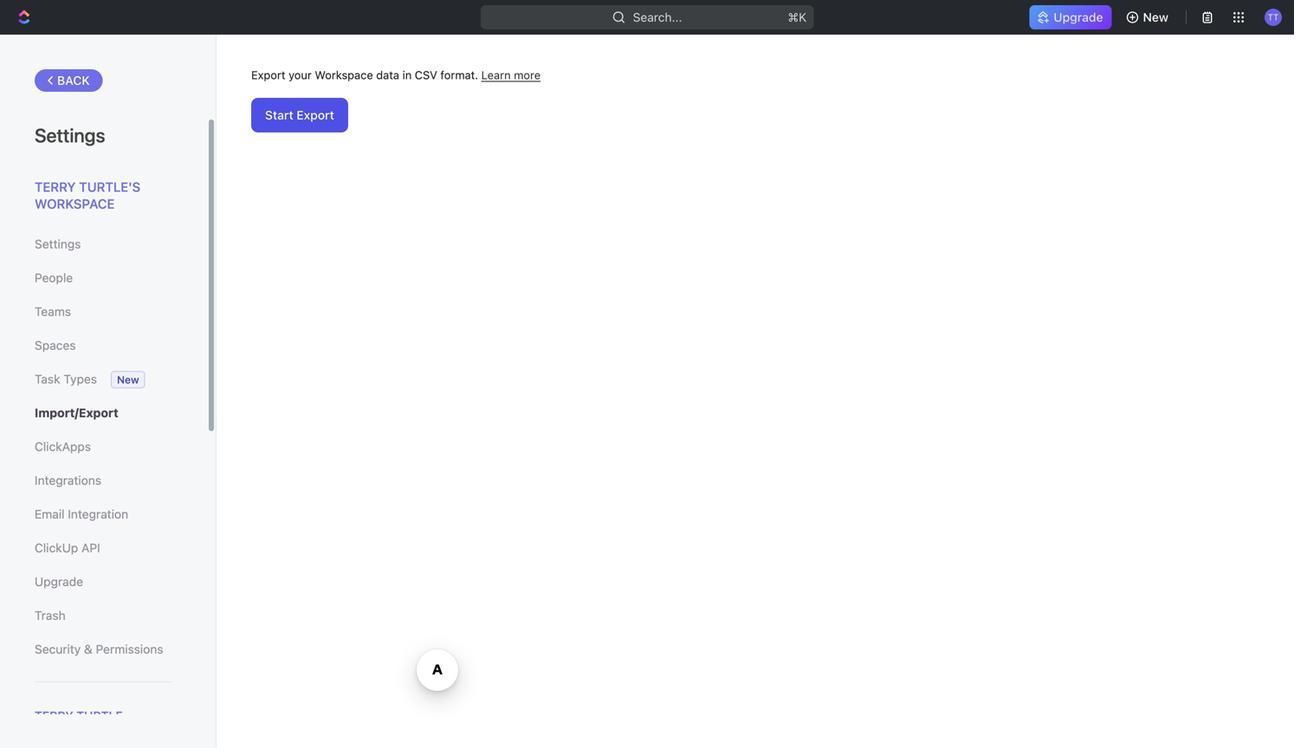 Task type: vqa. For each thing, say whether or not it's contained in the screenshot.
topmost Board
no



Task type: describe. For each thing, give the bounding box(es) containing it.
learn more link
[[481, 68, 541, 81]]

people link
[[35, 263, 172, 293]]

start
[[265, 108, 293, 122]]

back
[[57, 73, 90, 87]]

spaces
[[35, 338, 76, 353]]

teams link
[[35, 297, 172, 327]]

clickapps link
[[35, 432, 172, 462]]

integrations link
[[35, 466, 172, 495]]

security & permissions link
[[35, 635, 172, 664]]

more
[[514, 68, 541, 81]]

integration
[[68, 507, 128, 521]]

api
[[81, 541, 100, 555]]

import/export link
[[35, 398, 172, 428]]

security
[[35, 642, 81, 657]]

1 horizontal spatial upgrade
[[1054, 10, 1103, 24]]

email integration link
[[35, 500, 172, 529]]

clickup
[[35, 541, 78, 555]]

clickup api
[[35, 541, 100, 555]]

people
[[35, 271, 73, 285]]

task
[[35, 372, 60, 386]]

&
[[84, 642, 93, 657]]

security & permissions
[[35, 642, 163, 657]]

spaces link
[[35, 331, 172, 360]]

terry turtle's workspace
[[35, 179, 140, 211]]

learn
[[481, 68, 511, 81]]

types
[[63, 372, 97, 386]]

csv
[[415, 68, 437, 81]]

1 settings from the top
[[35, 124, 105, 146]]

export your workspace data in csv format. learn more
[[251, 68, 541, 81]]

workspace for your
[[315, 68, 373, 81]]

back link
[[35, 69, 103, 92]]

trash
[[35, 609, 66, 623]]

start export
[[265, 108, 334, 122]]



Task type: locate. For each thing, give the bounding box(es) containing it.
0 vertical spatial new
[[1143, 10, 1169, 24]]

new inside settings 'element'
[[117, 374, 139, 386]]

terry for terry turtle
[[35, 709, 73, 723]]

0 horizontal spatial upgrade
[[35, 575, 83, 589]]

clickup api link
[[35, 534, 172, 563]]

1 terry from the top
[[35, 179, 76, 194]]

0 vertical spatial export
[[251, 68, 285, 81]]

search...
[[633, 10, 682, 24]]

0 vertical spatial upgrade link
[[1029, 5, 1112, 29]]

1 vertical spatial settings
[[35, 237, 81, 251]]

workspace down the turtle's
[[35, 196, 115, 211]]

0 vertical spatial settings
[[35, 124, 105, 146]]

0 horizontal spatial new
[[117, 374, 139, 386]]

upgrade inside settings 'element'
[[35, 575, 83, 589]]

1 vertical spatial terry
[[35, 709, 73, 723]]

upgrade
[[1054, 10, 1103, 24], [35, 575, 83, 589]]

1 vertical spatial upgrade link
[[35, 567, 172, 597]]

0 vertical spatial upgrade
[[1054, 10, 1103, 24]]

workspace right your
[[315, 68, 373, 81]]

0 vertical spatial terry
[[35, 179, 76, 194]]

terry for terry turtle's workspace
[[35, 179, 76, 194]]

terry left turtle
[[35, 709, 73, 723]]

teams
[[35, 304, 71, 319]]

upgrade link down clickup api link
[[35, 567, 172, 597]]

your
[[289, 68, 312, 81]]

0 horizontal spatial upgrade link
[[35, 567, 172, 597]]

tt button
[[1259, 3, 1287, 31]]

1 vertical spatial upgrade
[[35, 575, 83, 589]]

export
[[251, 68, 285, 81], [297, 108, 334, 122]]

integrations
[[35, 473, 101, 488]]

1 vertical spatial export
[[297, 108, 334, 122]]

start export button
[[251, 98, 348, 133]]

workspace for turtle's
[[35, 196, 115, 211]]

1 horizontal spatial upgrade link
[[1029, 5, 1112, 29]]

settings element
[[0, 35, 217, 748]]

turtle
[[76, 709, 123, 723]]

data
[[376, 68, 399, 81]]

new inside 'button'
[[1143, 10, 1169, 24]]

in
[[402, 68, 412, 81]]

0 horizontal spatial export
[[251, 68, 285, 81]]

export left your
[[251, 68, 285, 81]]

turtle's
[[79, 179, 140, 194]]

settings up 'people'
[[35, 237, 81, 251]]

0 horizontal spatial workspace
[[35, 196, 115, 211]]

terry inside terry turtle's workspace
[[35, 179, 76, 194]]

email integration
[[35, 507, 128, 521]]

1 horizontal spatial export
[[297, 108, 334, 122]]

new button
[[1119, 3, 1179, 31]]

workspace inside terry turtle's workspace
[[35, 196, 115, 211]]

settings down the back link
[[35, 124, 105, 146]]

clickapps
[[35, 440, 91, 454]]

1 vertical spatial workspace
[[35, 196, 115, 211]]

import/export
[[35, 406, 118, 420]]

permissions
[[96, 642, 163, 657]]

0 vertical spatial workspace
[[315, 68, 373, 81]]

tt
[[1268, 12, 1279, 22]]

settings
[[35, 124, 105, 146], [35, 237, 81, 251]]

upgrade left "new" 'button'
[[1054, 10, 1103, 24]]

terry turtle
[[35, 709, 123, 723]]

email
[[35, 507, 65, 521]]

settings link
[[35, 230, 172, 259]]

terry left the turtle's
[[35, 179, 76, 194]]

format.
[[440, 68, 478, 81]]

upgrade down clickup at the left of the page
[[35, 575, 83, 589]]

workspace
[[315, 68, 373, 81], [35, 196, 115, 211]]

1 horizontal spatial workspace
[[315, 68, 373, 81]]

2 terry from the top
[[35, 709, 73, 723]]

upgrade link
[[1029, 5, 1112, 29], [35, 567, 172, 597]]

terry
[[35, 179, 76, 194], [35, 709, 73, 723]]

⌘k
[[788, 10, 807, 24]]

2 settings from the top
[[35, 237, 81, 251]]

trash link
[[35, 601, 172, 631]]

1 vertical spatial new
[[117, 374, 139, 386]]

export right the start
[[297, 108, 334, 122]]

new
[[1143, 10, 1169, 24], [117, 374, 139, 386]]

upgrade link left "new" 'button'
[[1029, 5, 1112, 29]]

task types
[[35, 372, 97, 386]]

1 horizontal spatial new
[[1143, 10, 1169, 24]]

export inside button
[[297, 108, 334, 122]]



